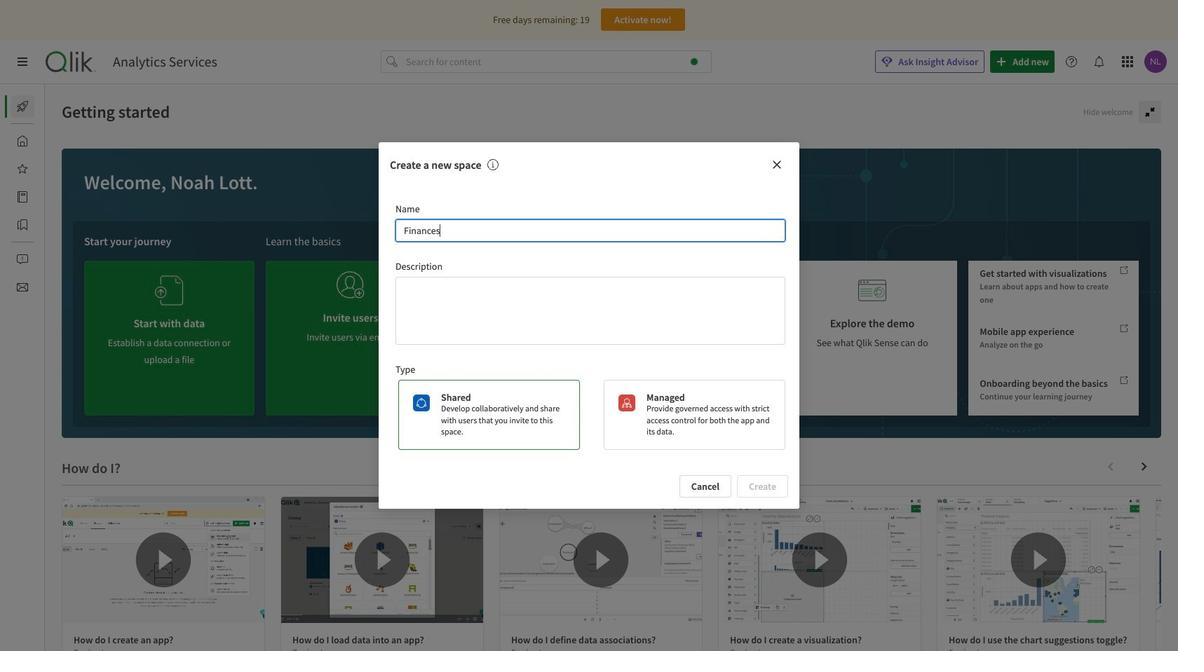 Task type: locate. For each thing, give the bounding box(es) containing it.
main content
[[45, 84, 1178, 652]]

option group
[[393, 380, 785, 450]]

home badge image
[[691, 58, 698, 65]]

explore the demo image
[[858, 272, 886, 309]]

getting started image
[[17, 101, 28, 112]]

analyze sample data image
[[518, 272, 546, 309]]

how do i interact with visualizations? image
[[1157, 497, 1178, 623]]

None text field
[[396, 219, 785, 242], [396, 277, 785, 345], [396, 219, 785, 242], [396, 277, 785, 345]]

analytics services element
[[113, 53, 217, 70]]

how do i create a visualization? image
[[719, 497, 921, 623]]

close image
[[771, 159, 783, 170]]

navigation pane element
[[0, 90, 45, 304]]

dialog
[[379, 142, 800, 509]]

how do i create a visualization? element
[[730, 634, 862, 647]]

how do i load data into an app? element
[[292, 634, 424, 647]]

invite users image
[[337, 267, 365, 304]]

how do i create an app? image
[[62, 497, 264, 623]]

hide welcome image
[[1145, 107, 1156, 118]]

collections image
[[17, 220, 28, 231]]

how do i create an app? element
[[74, 634, 173, 647]]

how do i use the chart suggestions toggle? element
[[949, 634, 1127, 647]]



Task type: vqa. For each thing, say whether or not it's contained in the screenshot.
'Close sidebar menu' image
no



Task type: describe. For each thing, give the bounding box(es) containing it.
favorites image
[[17, 163, 28, 175]]

subscriptions image
[[17, 282, 28, 293]]

how do i use the chart suggestions toggle? image
[[938, 497, 1140, 623]]

how do i define data associations? image
[[500, 497, 702, 623]]

alerts image
[[17, 254, 28, 265]]

learn how to analyze data image
[[688, 272, 716, 309]]

how do i define data associations? element
[[511, 634, 656, 647]]

catalog image
[[17, 191, 28, 203]]

how do i load data into an app? image
[[281, 497, 483, 623]]

open sidebar menu image
[[17, 56, 28, 67]]

home image
[[17, 135, 28, 147]]



